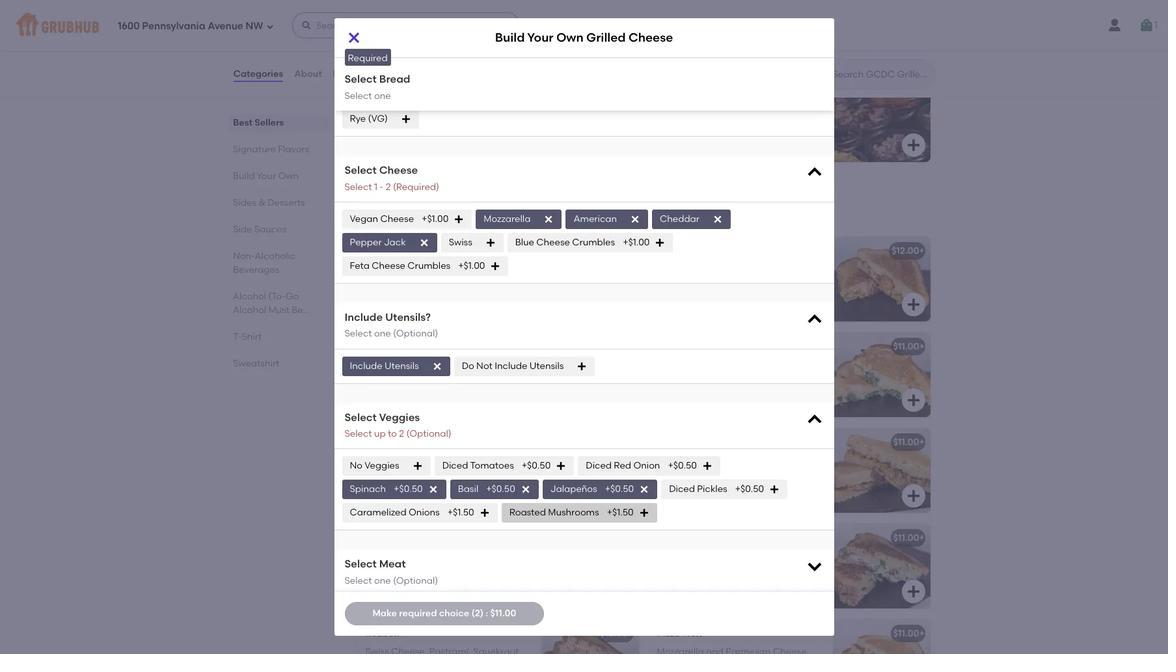 Task type: locate. For each thing, give the bounding box(es) containing it.
+$1.00 for vegan cheese
[[422, 213, 449, 224]]

crumble,
[[657, 277, 698, 288]]

include up ranch
[[350, 360, 383, 371]]

veggies inside select veggies select up to 2 (optional)
[[379, 411, 420, 424]]

crema
[[657, 290, 688, 301]]

sides & desserts tab
[[233, 196, 324, 210]]

0 horizontal spatial jack
[[384, 237, 406, 248]]

1 vertical spatial signature
[[355, 192, 422, 209]]

milk)
[[450, 90, 470, 101]]

1 horizontal spatial +$1.50
[[607, 507, 634, 518]]

+$1.50 down "basil"
[[448, 507, 474, 518]]

buffalo up the include utensils
[[366, 341, 398, 352]]

cheddar right or
[[660, 213, 700, 224]]

cheddar up cajun
[[657, 455, 697, 466]]

own for build your own
[[278, 171, 299, 182]]

2 horizontal spatial grilled
[[728, 120, 758, 131]]

+$0.50 up onion)
[[668, 460, 697, 472]]

2 select bread select one from the top
[[345, 73, 410, 101]]

1 horizontal spatial mac
[[654, 210, 671, 220]]

cheese, inside cheddar and blue cheese, buffalo crunch (diced carrot, celery, onion), ranch and hot sauce
[[448, 359, 484, 370]]

2 +$1.50 from the left
[[607, 507, 634, 518]]

and left chees,
[[440, 468, 458, 479]]

0 vertical spatial signature
[[233, 144, 276, 155]]

pulled
[[366, 468, 393, 479]]

own for build your own grilled cheese $9.50 +
[[706, 120, 726, 131]]

0 horizontal spatial build
[[233, 171, 255, 182]]

0 vertical spatial 2
[[386, 181, 391, 192]]

rye (vg)
[[350, 113, 388, 124]]

diced
[[449, 264, 475, 275], [446, 455, 471, 466], [442, 460, 468, 472], [586, 460, 612, 472], [669, 484, 695, 495], [404, 564, 430, 575]]

(vg)
[[368, 113, 388, 124]]

1
[[1155, 19, 1158, 30], [374, 181, 378, 192]]

+$1.50
[[448, 507, 474, 518], [607, 507, 634, 518]]

jack up pepper,
[[753, 455, 775, 466]]

cheese, inside the cheddar and pepper jack cheese, cajun crunch (bell pepper, celery, onion) remoulade
[[777, 455, 813, 466]]

mediterranean image
[[541, 524, 639, 609]]

american up the bacon
[[366, 264, 409, 275]]

7 select from the top
[[345, 328, 372, 339]]

veggies up to
[[379, 411, 420, 424]]

1 vertical spatial pepper
[[657, 264, 689, 275]]

(optional) for include utensils?
[[393, 328, 438, 339]]

:
[[486, 608, 488, 619]]

1 vertical spatial mozzarella
[[657, 359, 704, 370]]

0 vertical spatial best
[[355, 44, 385, 60]]

1 horizontal spatial your
[[528, 30, 554, 45]]

select
[[345, 40, 377, 53], [345, 58, 372, 69], [345, 73, 377, 85], [345, 90, 372, 101], [345, 164, 377, 176], [345, 181, 372, 192], [345, 328, 372, 339], [345, 411, 377, 424], [345, 428, 372, 440], [345, 558, 377, 571], [345, 576, 372, 587]]

2 horizontal spatial jack
[[753, 455, 775, 466]]

mac right pork, in the left of the page
[[419, 468, 438, 479]]

on
[[416, 62, 427, 73]]

your for build your own grilled cheese
[[528, 30, 554, 45]]

cheddar down "buffalo blue"
[[366, 359, 405, 370]]

reuben image
[[541, 620, 639, 654]]

+$0.50 right jalapeno,
[[522, 460, 551, 472]]

main navigation navigation
[[0, 0, 1169, 51]]

sauce
[[434, 386, 462, 397], [366, 481, 393, 493]]

1 horizontal spatial sellers
[[389, 44, 434, 60]]

0 vertical spatial feta
[[350, 260, 370, 271]]

hot
[[416, 386, 432, 397]]

include inside include utensils? select one (optional)
[[345, 311, 383, 323]]

spinach, inside mozzarella cheese, roasted mushrooms, spinach, truffle herb aioli
[[713, 564, 751, 575]]

best sellers tab
[[233, 116, 324, 130]]

+ for cheddar and pepper jack cheese, cajun crunch (bell pepper, celery, onion) remoulade
[[920, 437, 925, 448]]

reviews
[[333, 68, 369, 79]]

2 right - in the top left of the page
[[386, 181, 391, 192]]

one right reviews
[[374, 58, 391, 69]]

best up the signature flavors
[[233, 117, 252, 128]]

0 vertical spatial +$1.00
[[422, 213, 449, 224]]

one inside 'select meat select one (optional)'
[[374, 576, 391, 587]]

1 vertical spatial spinach,
[[477, 551, 516, 562]]

0 vertical spatial blue
[[515, 237, 534, 248]]

tab
[[233, 290, 324, 317]]

0 horizontal spatial red
[[432, 564, 449, 575]]

diced red onion
[[586, 460, 660, 472]]

pepper jack cheese, chorizo crumble, pico de gallo, avocado crema
[[657, 264, 803, 301]]

cheddar for cheddar
[[660, 213, 700, 224]]

cheese, inside 'cheddar cheese, diced jalapeno, pulled pork, mac and chees, bbq sauce'
[[407, 455, 443, 466]]

(required)
[[393, 181, 439, 192]]

spinach, up :
[[477, 551, 516, 562]]

young american image
[[541, 237, 639, 321]]

include up 'onion),'
[[495, 360, 528, 371]]

0 vertical spatial sellers
[[389, 44, 434, 60]]

sauce down carrot,
[[434, 386, 462, 397]]

categories button
[[233, 51, 284, 98]]

best up most
[[355, 44, 385, 60]]

mac inside 'cheddar cheese, diced jalapeno, pulled pork, mac and chees, bbq sauce'
[[419, 468, 438, 479]]

1 horizontal spatial own
[[557, 30, 584, 45]]

build your own grilled cheese $9.50 +
[[659, 120, 794, 146]]

flavors:
[[458, 210, 487, 220]]

onion
[[634, 460, 660, 472], [452, 564, 478, 575]]

celery, right pepper,
[[778, 468, 807, 479]]

t-shirt tab
[[233, 330, 324, 344]]

flavors inside signature flavors gcdc's famous signature flavors: available as a grilled cheese, patty melt, or mac & cheese bowl.
[[425, 192, 475, 209]]

free
[[383, 90, 403, 101]]

jack up feta cheese crumbles
[[384, 237, 406, 248]]

cheddar for cheddar cheese, diced jalapeno, pulled pork, mac and chees, bbq sauce
[[366, 455, 405, 466]]

2 inside select veggies select up to 2 (optional)
[[399, 428, 404, 440]]

1 inside 'select cheese select 1 - 2 (required)'
[[374, 181, 378, 192]]

svg image
[[1139, 18, 1155, 33], [266, 22, 274, 30], [346, 30, 362, 46], [401, 114, 411, 124], [906, 138, 922, 153], [419, 238, 429, 248], [485, 238, 496, 248], [655, 238, 666, 248], [614, 297, 630, 312], [806, 310, 824, 329], [906, 392, 922, 408], [806, 411, 824, 429], [556, 461, 567, 472], [702, 461, 713, 472], [428, 485, 439, 495], [639, 485, 650, 495], [770, 485, 780, 495], [614, 488, 630, 504], [906, 488, 922, 504], [480, 508, 490, 519], [614, 584, 630, 599], [906, 584, 922, 599]]

reuben
[[366, 628, 400, 639]]

(optional) inside include utensils? select one (optional)
[[393, 328, 438, 339]]

reviews button
[[332, 51, 370, 98]]

2 inside 'select cheese select 1 - 2 (required)'
[[386, 181, 391, 192]]

3 one from the top
[[374, 328, 391, 339]]

crumbles down young american
[[408, 260, 451, 271]]

veggies for select
[[379, 411, 420, 424]]

cheddar inside 'cheddar cheese, diced jalapeno, pulled pork, mac and chees, bbq sauce'
[[366, 455, 405, 466]]

build your own
[[233, 171, 299, 182]]

+$0.50 down tomatoes
[[486, 484, 515, 495]]

roasted
[[510, 507, 546, 518], [744, 551, 781, 562]]

+$0.50 down pepper,
[[735, 484, 764, 495]]

southwest
[[657, 245, 704, 256]]

1 vertical spatial buffalo
[[486, 359, 518, 370]]

and down (diced
[[396, 386, 414, 397]]

0 vertical spatial veggies
[[379, 411, 420, 424]]

crunch up diced pickles
[[686, 468, 719, 479]]

1 vertical spatial mac
[[419, 468, 438, 479]]

one up "buffalo blue"
[[374, 328, 391, 339]]

2 horizontal spatial your
[[684, 120, 703, 131]]

(optional) inside 'select meat select one (optional)'
[[393, 576, 438, 587]]

+$1.00 right 'famous'
[[422, 213, 449, 224]]

required
[[348, 53, 388, 64]]

blue down as on the top of the page
[[515, 237, 534, 248]]

2 vertical spatial build
[[233, 171, 255, 182]]

your inside build your own grilled cheese $9.50 +
[[684, 120, 703, 131]]

best for best sellers most ordered on grubhub
[[355, 44, 385, 60]]

+$1.00 for feta cheese crumbles
[[458, 260, 485, 271]]

flavors up flavors:
[[425, 192, 475, 209]]

jack inside the pepper jack cheese, chorizo crumble, pico de gallo, avocado crema
[[691, 264, 713, 275]]

1 select bread select one from the top
[[345, 40, 410, 69]]

pepper inside the pepper jack cheese, chorizo crumble, pico de gallo, avocado crema
[[657, 264, 689, 275]]

build inside build your own tab
[[233, 171, 255, 182]]

0 horizontal spatial utensils
[[385, 360, 419, 371]]

and up remoulade
[[699, 455, 717, 466]]

mac
[[654, 210, 671, 220], [419, 468, 438, 479]]

1 vertical spatial crunch
[[686, 468, 719, 479]]

2 one from the top
[[374, 90, 391, 101]]

cheddar for cheddar and blue cheese, buffalo crunch (diced carrot, celery, onion), ranch and hot sauce
[[366, 359, 405, 370]]

0 horizontal spatial celery,
[[463, 373, 491, 384]]

0 vertical spatial (optional)
[[393, 328, 438, 339]]

2 right to
[[399, 428, 404, 440]]

$13.00 +
[[600, 628, 633, 639]]

bread up free
[[379, 73, 410, 85]]

sweatshirt tab
[[233, 357, 324, 370]]

1 horizontal spatial bbq
[[493, 468, 512, 479]]

young american
[[366, 245, 439, 256]]

1 vertical spatial onion
[[452, 564, 478, 575]]

sellers for best sellers most ordered on grubhub
[[389, 44, 434, 60]]

flavors down 'best sellers' tab
[[278, 144, 309, 155]]

mozzarella, feta cheese, spinach, tomato, diced red onion button
[[358, 524, 639, 609]]

2 horizontal spatial pepper
[[719, 455, 751, 466]]

roasted mushrooms
[[510, 507, 599, 518]]

to
[[388, 428, 397, 440]]

celery, down the not
[[463, 373, 491, 384]]

(optional) for select meat
[[393, 576, 438, 587]]

0 vertical spatial build
[[495, 30, 525, 45]]

truffle
[[753, 564, 781, 575]]

1 vertical spatial your
[[684, 120, 703, 131]]

2 vertical spatial american
[[366, 264, 409, 275]]

best for best sellers
[[233, 117, 252, 128]]

0 vertical spatial own
[[557, 30, 584, 45]]

0 horizontal spatial own
[[278, 171, 299, 182]]

flavors
[[278, 144, 309, 155], [425, 192, 475, 209]]

chees,
[[460, 468, 491, 479]]

roasted up truffle
[[744, 551, 781, 562]]

tomato, down available
[[477, 264, 513, 275]]

mozzarella for mozzarella
[[484, 213, 531, 224]]

9 select from the top
[[345, 428, 372, 440]]

1 vertical spatial +$1.00
[[623, 237, 650, 248]]

1 horizontal spatial celery,
[[778, 468, 807, 479]]

flavors inside signature flavors tab
[[278, 144, 309, 155]]

signature
[[233, 144, 276, 155], [355, 192, 422, 209], [419, 210, 456, 220]]

svg image inside the "main navigation" "navigation"
[[301, 20, 312, 31]]

crumbles for feta cheese crumbles
[[408, 260, 451, 271]]

1 horizontal spatial onion
[[634, 460, 660, 472]]

0 vertical spatial grilled
[[587, 30, 626, 45]]

diced tomatoes
[[442, 460, 514, 472]]

0 vertical spatial jack
[[384, 237, 406, 248]]

grilled for build your own grilled cheese
[[587, 30, 626, 45]]

de
[[722, 277, 734, 288]]

onion inside mozzarella, feta cheese, spinach, tomato, diced red onion
[[452, 564, 478, 575]]

blue down include utensils? select one (optional)
[[400, 341, 419, 352]]

signature up vegan cheese
[[355, 192, 422, 209]]

grilled
[[587, 30, 626, 45], [728, 120, 758, 131], [543, 210, 568, 220]]

8 select from the top
[[345, 411, 377, 424]]

1 vertical spatial flavors
[[425, 192, 475, 209]]

$4.00
[[367, 135, 392, 146]]

cheese
[[629, 30, 673, 45], [760, 120, 794, 131], [379, 164, 418, 176], [680, 210, 709, 220], [380, 213, 414, 224], [537, 237, 570, 248], [372, 260, 406, 271]]

american inside american cheese, diced tomato, bacon
[[366, 264, 409, 275]]

1 horizontal spatial buffalo
[[486, 359, 518, 370]]

1 horizontal spatial red
[[614, 460, 632, 472]]

1 horizontal spatial 2
[[399, 428, 404, 440]]

2 for veggies
[[399, 428, 404, 440]]

or
[[644, 210, 652, 220]]

0 vertical spatial mozzarella
[[484, 213, 531, 224]]

cheddar cheese, diced jalapeno, pulled pork, mac and chees, bbq sauce
[[366, 455, 518, 493]]

$12.00
[[892, 245, 920, 256]]

mac right or
[[654, 210, 671, 220]]

bread up ordered
[[379, 40, 410, 53]]

best inside tab
[[233, 117, 252, 128]]

american left melt,
[[574, 213, 617, 224]]

side sauces tab
[[233, 223, 324, 236]]

pennsylvania
[[142, 20, 205, 32]]

buffalo blue
[[366, 341, 419, 352]]

+$0.50
[[522, 460, 551, 472], [668, 460, 697, 472], [394, 484, 423, 495], [486, 484, 515, 495], [605, 484, 634, 495], [735, 484, 764, 495]]

include down the bacon
[[345, 311, 383, 323]]

1 vertical spatial build
[[659, 120, 682, 131]]

1 horizontal spatial pepper
[[657, 264, 689, 275]]

1 horizontal spatial crumbles
[[572, 237, 615, 248]]

build for build your own
[[233, 171, 255, 182]]

feta right meat
[[417, 551, 437, 562]]

one inside include utensils? select one (optional)
[[374, 328, 391, 339]]

2 vertical spatial pepper
[[719, 455, 751, 466]]

select meat select one (optional)
[[345, 558, 438, 587]]

0 horizontal spatial blue
[[400, 341, 419, 352]]

0 vertical spatial buffalo
[[366, 341, 398, 352]]

signature down "best sellers"
[[233, 144, 276, 155]]

celery, inside cheddar and blue cheese, buffalo crunch (diced carrot, celery, onion), ranch and hot sauce
[[463, 373, 491, 384]]

2 vertical spatial jack
[[753, 455, 775, 466]]

roasted left mushrooms
[[510, 507, 546, 518]]

cheddar and blue cheese, buffalo crunch (diced carrot, celery, onion), ranch and hot sauce
[[366, 359, 524, 397]]

svg image
[[301, 20, 312, 31], [806, 163, 824, 182], [454, 214, 464, 224], [544, 214, 554, 224], [630, 214, 641, 224], [713, 214, 723, 224], [490, 261, 501, 271], [906, 297, 922, 312], [432, 361, 442, 372], [577, 361, 587, 372], [614, 392, 630, 408], [412, 461, 423, 472], [521, 485, 531, 495], [639, 508, 649, 519], [806, 558, 824, 576]]

+$0.50 down diced red onion
[[605, 484, 634, 495]]

(contains
[[405, 90, 448, 101]]

0 horizontal spatial +$1.50
[[448, 507, 474, 518]]

non-alcoholic beverages tab
[[233, 249, 324, 277]]

tomato, down mozzarella,
[[366, 564, 402, 575]]

tomato, inside mozzarella, feta cheese, spinach, tomato, diced red onion
[[366, 564, 402, 575]]

1 vertical spatial 1
[[374, 181, 378, 192]]

sellers for best sellers
[[254, 117, 284, 128]]

0 vertical spatial roasted
[[510, 507, 546, 518]]

2 vertical spatial own
[[278, 171, 299, 182]]

sellers up on in the left of the page
[[389, 44, 434, 60]]

mozzarella for mozzarella cheese, spinach, basil, pesto
[[657, 359, 704, 370]]

utensils right the not
[[530, 360, 564, 371]]

1 horizontal spatial grilled
[[587, 30, 626, 45]]

& right 'sides'
[[258, 197, 265, 208]]

own inside tab
[[278, 171, 299, 182]]

cheese, inside the pepper jack cheese, chorizo crumble, pico de gallo, avocado crema
[[715, 264, 751, 275]]

onion up choice
[[452, 564, 478, 575]]

diced down cajun
[[669, 484, 695, 495]]

$11.00 + for cheddar and blue cheese, buffalo crunch (diced carrot, celery, onion), ranch and hot sauce
[[602, 341, 633, 352]]

1 horizontal spatial crunch
[[686, 468, 719, 479]]

sellers up the signature flavors
[[254, 117, 284, 128]]

best inside best sellers most ordered on grubhub
[[355, 44, 385, 60]]

1 horizontal spatial build
[[495, 30, 525, 45]]

mozzarella up "mushrooms,"
[[657, 551, 704, 562]]

diced inside american cheese, diced tomato, bacon
[[449, 264, 475, 275]]

0 horizontal spatial flavors
[[278, 144, 309, 155]]

(optional) down "utensils?"
[[393, 328, 438, 339]]

+ for mozzarella cheese, roasted mushrooms, spinach, truffle herb aioli
[[920, 532, 925, 543]]

grilled inside build your own grilled cheese $9.50 +
[[728, 120, 758, 131]]

cheese, inside mozzarella cheese, roasted mushrooms, spinach, truffle herb aioli
[[706, 551, 742, 562]]

pepper inside the cheddar and pepper jack cheese, cajun crunch (bell pepper, celery, onion) remoulade
[[719, 455, 751, 466]]

cheddar inside cheddar and blue cheese, buffalo crunch (diced carrot, celery, onion), ranch and hot sauce
[[366, 359, 405, 370]]

1 vertical spatial tomato,
[[366, 564, 402, 575]]

pizza melt
[[657, 628, 702, 639]]

& right or
[[672, 210, 678, 220]]

pepper down vegan
[[350, 237, 382, 248]]

0 horizontal spatial crumbles
[[408, 260, 451, 271]]

pepper up (bell
[[719, 455, 751, 466]]

veggies right 'no'
[[365, 460, 399, 472]]

2 select from the top
[[345, 58, 372, 69]]

spinach, left truffle
[[713, 564, 751, 575]]

2 horizontal spatial build
[[659, 120, 682, 131]]

cheddar for cheddar and pepper jack cheese, cajun crunch (bell pepper, celery, onion) remoulade
[[657, 455, 697, 466]]

diced down swiss
[[449, 264, 475, 275]]

sellers inside tab
[[254, 117, 284, 128]]

utensils up (diced
[[385, 360, 419, 371]]

bbq down jalapeno,
[[493, 468, 512, 479]]

american up feta cheese crumbles
[[395, 245, 439, 256]]

0 vertical spatial crunch
[[366, 373, 398, 384]]

one down meat
[[374, 576, 391, 587]]

own inside build your own grilled cheese $9.50 +
[[706, 120, 726, 131]]

4 one from the top
[[374, 576, 391, 587]]

crumbles for blue cheese crumbles
[[572, 237, 615, 248]]

0 vertical spatial american
[[574, 213, 617, 224]]

mozzarella left a
[[484, 213, 531, 224]]

bbq left to
[[366, 437, 385, 448]]

0 vertical spatial your
[[528, 30, 554, 45]]

southwest image
[[833, 237, 931, 321]]

1 vertical spatial jack
[[691, 264, 713, 275]]

2 vertical spatial (optional)
[[393, 576, 438, 587]]

spinach,
[[744, 359, 783, 370], [477, 551, 516, 562], [713, 564, 751, 575]]

own
[[557, 30, 584, 45], [706, 120, 726, 131], [278, 171, 299, 182]]

mozzarella inside mozzarella cheese, spinach, basil, pesto
[[657, 359, 704, 370]]

buffalo up 'onion),'
[[486, 359, 518, 370]]

cheddar inside the cheddar and pepper jack cheese, cajun crunch (bell pepper, celery, onion) remoulade
[[657, 455, 697, 466]]

crumbles down patty
[[572, 237, 615, 248]]

$11.00 for mozzarella cheese, spinach, basil, pesto
[[894, 341, 920, 352]]

(optional) down meat
[[393, 576, 438, 587]]

cheese inside build your own grilled cheese $9.50 +
[[760, 120, 794, 131]]

+
[[683, 135, 688, 146], [628, 245, 633, 256], [920, 245, 925, 256], [628, 341, 633, 352], [920, 341, 925, 352], [920, 437, 925, 448], [920, 532, 925, 543], [628, 628, 633, 639], [920, 628, 925, 639]]

$11.00 for mozzarella cheese, roasted mushrooms, spinach, truffle herb aioli
[[894, 532, 920, 543]]

build for build your own grilled cheese
[[495, 30, 525, 45]]

1 vertical spatial best
[[233, 117, 252, 128]]

0 horizontal spatial 1
[[374, 181, 378, 192]]

2 vertical spatial spinach,
[[713, 564, 751, 575]]

spinach, left basil,
[[744, 359, 783, 370]]

signature inside signature flavors tab
[[233, 144, 276, 155]]

sauce down pulled
[[366, 481, 393, 493]]

cheese, inside signature flavors gcdc's famous signature flavors: available as a grilled cheese, patty melt, or mac & cheese bowl.
[[570, 210, 600, 220]]

cup
[[429, 120, 448, 131]]

feta down the young
[[350, 260, 370, 271]]

$11.00 +
[[602, 245, 633, 256], [602, 341, 633, 352], [894, 341, 925, 352], [894, 437, 925, 448], [894, 532, 925, 543], [894, 628, 925, 639]]

0 horizontal spatial grilled
[[543, 210, 568, 220]]

blue up carrot,
[[427, 359, 446, 370]]

signature left flavors:
[[419, 210, 456, 220]]

1 +$1.50 from the left
[[448, 507, 474, 518]]

pepper jack
[[350, 237, 406, 248]]

diced down mozzarella,
[[404, 564, 430, 575]]

cheese inside 'select cheese select 1 - 2 (required)'
[[379, 164, 418, 176]]

onion up onion)
[[634, 460, 660, 472]]

mozzarella
[[484, 213, 531, 224], [657, 359, 704, 370], [657, 551, 704, 562]]

mozzarella for mozzarella cheese, roasted mushrooms, spinach, truffle herb aioli
[[657, 551, 704, 562]]

red left cajun
[[614, 460, 632, 472]]

cheddar up pulled
[[366, 455, 405, 466]]

signature for signature flavors
[[233, 144, 276, 155]]

1 inside button
[[1155, 19, 1158, 30]]

build inside build your own grilled cheese $9.50 +
[[659, 120, 682, 131]]

0 horizontal spatial roasted
[[510, 507, 546, 518]]

include
[[345, 311, 383, 323], [350, 360, 383, 371], [495, 360, 528, 371]]

+$0.50 for spinach
[[394, 484, 423, 495]]

1 vertical spatial bread
[[379, 73, 410, 85]]

as
[[525, 210, 534, 220]]

1 horizontal spatial roasted
[[744, 551, 781, 562]]

sellers inside best sellers most ordered on grubhub
[[389, 44, 434, 60]]

+ for american cheese, diced tomato, bacon
[[628, 245, 633, 256]]

& inside signature flavors gcdc's famous signature flavors: available as a grilled cheese, patty melt, or mac & cheese bowl.
[[672, 210, 678, 220]]

blue
[[515, 237, 534, 248], [400, 341, 419, 352], [427, 359, 446, 370]]

your inside tab
[[256, 171, 276, 182]]

one up (vg)
[[374, 90, 391, 101]]

0 vertical spatial select bread select one
[[345, 40, 410, 69]]

0 vertical spatial crumbles
[[572, 237, 615, 248]]

+$0.50 down pork, in the left of the page
[[394, 484, 423, 495]]

2 horizontal spatial own
[[706, 120, 726, 131]]

1 horizontal spatial 1
[[1155, 19, 1158, 30]]

diced inside 'cheddar cheese, diced jalapeno, pulled pork, mac and chees, bbq sauce'
[[446, 455, 471, 466]]

$11.00 for cheddar and pepper jack cheese, cajun crunch (bell pepper, celery, onion) remoulade
[[894, 437, 920, 448]]

red up make required choice (2) : $11.00
[[432, 564, 449, 575]]

make
[[373, 608, 397, 619]]

mozzarella cheese, roasted mushrooms, spinach, truffle herb aioli
[[657, 551, 805, 588]]

0 horizontal spatial onion
[[452, 564, 478, 575]]

jack up pico
[[691, 264, 713, 275]]

ordered
[[379, 62, 414, 73]]

0 vertical spatial spinach,
[[744, 359, 783, 370]]

0 horizontal spatial +$1.00
[[422, 213, 449, 224]]

+$1.00 down swiss
[[458, 260, 485, 271]]

+ for mozzarella cheese, spinach, basil, pesto
[[920, 341, 925, 352]]

+$1.00 down melt,
[[623, 237, 650, 248]]

1 vertical spatial feta
[[417, 551, 437, 562]]

cheese,
[[570, 210, 600, 220], [411, 264, 447, 275], [715, 264, 751, 275], [448, 359, 484, 370], [706, 359, 742, 370], [407, 455, 443, 466], [777, 455, 813, 466], [439, 551, 475, 562], [706, 551, 742, 562]]

signature flavors
[[233, 144, 309, 155]]

1 horizontal spatial utensils
[[530, 360, 564, 371]]

+$0.50 for basil
[[486, 484, 515, 495]]

mozzarella inside mozzarella cheese, roasted mushrooms, spinach, truffle herb aioli
[[657, 551, 704, 562]]

feta
[[350, 260, 370, 271], [417, 551, 437, 562]]

1 horizontal spatial &
[[672, 210, 678, 220]]

0 horizontal spatial sauce
[[366, 481, 393, 493]]

Search GCDC Grilled Cheese Bar search field
[[832, 68, 931, 81]]

utensils
[[385, 360, 419, 371], [530, 360, 564, 371]]

0 horizontal spatial your
[[256, 171, 276, 182]]

jack
[[384, 237, 406, 248], [691, 264, 713, 275], [753, 455, 775, 466]]

pepper up crumble,
[[657, 264, 689, 275]]

2 vertical spatial mozzarella
[[657, 551, 704, 562]]

2 vertical spatial +$1.00
[[458, 260, 485, 271]]

cheddar
[[660, 213, 700, 224], [366, 359, 405, 370], [366, 455, 405, 466], [657, 455, 697, 466]]

crunch down the include utensils
[[366, 373, 398, 384]]

mushrooms,
[[657, 564, 711, 575]]

1 vertical spatial red
[[432, 564, 449, 575]]

0 vertical spatial onion
[[634, 460, 660, 472]]

diced pickles
[[669, 484, 728, 495]]

mozzarella up 'pesto'
[[657, 359, 704, 370]]

diced up chees,
[[446, 455, 471, 466]]

2 horizontal spatial +$1.00
[[623, 237, 650, 248]]

include for utensils
[[350, 360, 383, 371]]

red inside mozzarella, feta cheese, spinach, tomato, diced red onion
[[432, 564, 449, 575]]

buffalo inside cheddar and blue cheese, buffalo crunch (diced carrot, celery, onion), ranch and hot sauce
[[486, 359, 518, 370]]

0 vertical spatial pepper
[[350, 237, 382, 248]]

veggies for no
[[365, 460, 399, 472]]

meat
[[379, 558, 406, 571]]

1 vertical spatial 2
[[399, 428, 404, 440]]

+$1.50 right mushrooms
[[607, 507, 634, 518]]

(optional) right to
[[407, 428, 452, 440]]

diced up "basil"
[[442, 460, 468, 472]]

blue inside cheddar and blue cheese, buffalo crunch (diced carrot, celery, onion), ranch and hot sauce
[[427, 359, 446, 370]]

up
[[374, 428, 386, 440]]

(bell
[[721, 468, 740, 479]]



Task type: describe. For each thing, give the bounding box(es) containing it.
cheese inside signature flavors gcdc's famous signature flavors: available as a grilled cheese, patty melt, or mac & cheese bowl.
[[680, 210, 709, 220]]

pickles
[[697, 484, 728, 495]]

+$0.50 for diced pickles
[[735, 484, 764, 495]]

sweatshirt
[[233, 358, 279, 369]]

4 select from the top
[[345, 90, 372, 101]]

$11.00 + for mozzarella cheese, spinach, basil, pesto
[[894, 341, 925, 352]]

caramelized
[[350, 507, 407, 518]]

basil
[[458, 484, 479, 495]]

soup
[[404, 120, 427, 131]]

build your own grilled cheese
[[495, 30, 673, 45]]

utensils?
[[385, 311, 431, 323]]

1 utensils from the left
[[385, 360, 419, 371]]

0 vertical spatial red
[[614, 460, 632, 472]]

+$1.50 for roasted mushrooms
[[607, 507, 634, 518]]

1 button
[[1139, 14, 1158, 37]]

1600 pennsylvania avenue nw
[[118, 20, 263, 32]]

(optional) inside select veggies select up to 2 (optional)
[[407, 428, 452, 440]]

and inside the cheddar and pepper jack cheese, cajun crunch (bell pepper, celery, onion) remoulade
[[699, 455, 717, 466]]

green goddess image
[[833, 332, 931, 417]]

grubhub
[[429, 62, 469, 73]]

sauce inside cheddar and blue cheese, buffalo crunch (diced carrot, celery, onion), ranch and hot sauce
[[434, 386, 462, 397]]

onion),
[[494, 373, 524, 384]]

make required choice (2) : $11.00
[[373, 608, 516, 619]]

mozzarella,
[[366, 551, 415, 562]]

$12.00 +
[[892, 245, 925, 256]]

pizza melt image
[[833, 620, 931, 654]]

sides & desserts
[[233, 197, 305, 208]]

bbq inside 'cheddar cheese, diced jalapeno, pulled pork, mac and chees, bbq sauce'
[[493, 468, 512, 479]]

signature flavors tab
[[233, 143, 324, 156]]

american cheese, diced tomato, bacon
[[366, 264, 513, 288]]

and inside 'cheddar cheese, diced jalapeno, pulled pork, mac and chees, bbq sauce'
[[440, 468, 458, 479]]

$11.00 for cheddar and blue cheese, buffalo crunch (diced carrot, celery, onion), ranch and hot sauce
[[602, 341, 628, 352]]

grilled for build your own grilled cheese $9.50 +
[[728, 120, 758, 131]]

side sauces
[[233, 224, 286, 235]]

select inside include utensils? select one (optional)
[[345, 328, 372, 339]]

do not include utensils
[[462, 360, 564, 371]]

jack for pepper jack cheese, chorizo crumble, pico de gallo, avocado crema
[[691, 264, 713, 275]]

grilled inside signature flavors gcdc's famous signature flavors: available as a grilled cheese, patty melt, or mac & cheese bowl.
[[543, 210, 568, 220]]

green goddess
[[657, 341, 726, 352]]

5 select from the top
[[345, 164, 377, 176]]

+$0.50 for jalapeños
[[605, 484, 634, 495]]

your for build your own
[[256, 171, 276, 182]]

american for american cheese, diced tomato, bacon
[[366, 264, 409, 275]]

carrot,
[[431, 373, 460, 384]]

about button
[[294, 51, 323, 98]]

and up (diced
[[407, 359, 425, 370]]

tomato soup cup $4.00
[[367, 120, 448, 146]]

+$0.50 for diced tomatoes
[[522, 460, 551, 472]]

sauce inside 'cheddar cheese, diced jalapeno, pulled pork, mac and chees, bbq sauce'
[[366, 481, 393, 493]]

tomato, inside american cheese, diced tomato, bacon
[[477, 264, 513, 275]]

+ inside build your own grilled cheese $9.50 +
[[683, 135, 688, 146]]

about
[[294, 68, 322, 79]]

remoulade
[[687, 481, 738, 493]]

2 vertical spatial signature
[[419, 210, 456, 220]]

t-shirt
[[233, 331, 262, 342]]

avocado
[[764, 277, 803, 288]]

cheese, inside mozzarella cheese, spinach, basil, pesto
[[706, 359, 742, 370]]

pesto
[[657, 373, 682, 384]]

feta inside mozzarella, feta cheese, spinach, tomato, diced red onion
[[417, 551, 437, 562]]

required
[[399, 608, 437, 619]]

$11.00 + for cheddar and pepper jack cheese, cajun crunch (bell pepper, celery, onion) remoulade
[[894, 437, 925, 448]]

$11.00 for american cheese, diced tomato, bacon
[[602, 245, 628, 256]]

+ for pepper jack cheese, chorizo crumble, pico de gallo, avocado crema
[[920, 245, 925, 256]]

gluten-
[[350, 90, 384, 101]]

+$0.50 for diced red onion
[[668, 460, 697, 472]]

tomato
[[367, 120, 402, 131]]

do
[[462, 360, 474, 371]]

cheddar and pepper jack cheese, cajun crunch (bell pepper, celery, onion) remoulade
[[657, 455, 813, 493]]

mushrooms
[[548, 507, 599, 518]]

ranch
[[366, 386, 394, 397]]

t-
[[233, 331, 241, 342]]

svg image inside 1 button
[[1139, 18, 1155, 33]]

jack for pepper jack
[[384, 237, 406, 248]]

basil,
[[785, 359, 808, 370]]

jack inside the cheddar and pepper jack cheese, cajun crunch (bell pepper, celery, onion) remoulade
[[753, 455, 775, 466]]

build your own tab
[[233, 169, 324, 183]]

bowl.
[[711, 210, 731, 220]]

young
[[366, 245, 393, 256]]

buffalo blue image
[[541, 332, 639, 417]]

spinach, inside mozzarella cheese, spinach, basil, pesto
[[744, 359, 783, 370]]

(2)
[[472, 608, 484, 619]]

build for build your own grilled cheese $9.50 +
[[659, 120, 682, 131]]

signature for signature flavors gcdc's famous signature flavors: available as a grilled cheese, patty melt, or mac & cheese bowl.
[[355, 192, 422, 209]]

+$1.50 for caramelized onions
[[448, 507, 474, 518]]

vegan
[[350, 213, 378, 224]]

+$1.00 for blue cheese crumbles
[[623, 237, 650, 248]]

mozzarella, feta cheese, spinach, tomato, diced red onion
[[366, 551, 516, 575]]

tomatoes
[[470, 460, 514, 472]]

cajun image
[[833, 428, 931, 513]]

1 select from the top
[[345, 40, 377, 53]]

not
[[477, 360, 493, 371]]

11 select from the top
[[345, 576, 372, 587]]

2 horizontal spatial blue
[[515, 237, 534, 248]]

your for build your own grilled cheese $9.50 +
[[684, 120, 703, 131]]

spinach, inside mozzarella, feta cheese, spinach, tomato, diced red onion
[[477, 551, 516, 562]]

include for utensils?
[[345, 311, 383, 323]]

spinach
[[350, 484, 386, 495]]

a
[[536, 210, 541, 220]]

2 utensils from the left
[[530, 360, 564, 371]]

1 vertical spatial blue
[[400, 341, 419, 352]]

herb
[[783, 564, 805, 575]]

pepper,
[[742, 468, 776, 479]]

signature flavors gcdc's famous signature flavors: available as a grilled cheese, patty melt, or mac & cheese bowl.
[[355, 192, 731, 220]]

$11.00 + for mozzarella cheese, roasted mushrooms, spinach, truffle herb aioli
[[894, 532, 925, 543]]

diced up the jalapeños
[[586, 460, 612, 472]]

celery, inside the cheddar and pepper jack cheese, cajun crunch (bell pepper, celery, onion) remoulade
[[778, 468, 807, 479]]

sides
[[233, 197, 256, 208]]

bacon
[[366, 277, 394, 288]]

own for build your own grilled cheese
[[557, 30, 584, 45]]

mozzarella cheese, spinach, basil, pesto
[[657, 359, 808, 384]]

2 bread from the top
[[379, 73, 410, 85]]

bbq image
[[541, 428, 639, 513]]

jalapeños
[[551, 484, 597, 495]]

3 select from the top
[[345, 73, 377, 85]]

gallo,
[[736, 277, 762, 288]]

diced inside mozzarella, feta cheese, spinach, tomato, diced red onion
[[404, 564, 430, 575]]

best sellers most ordered on grubhub
[[355, 44, 469, 73]]

vegan cheese
[[350, 213, 414, 224]]

2 for cheese
[[386, 181, 391, 192]]

cheese, inside american cheese, diced tomato, bacon
[[411, 264, 447, 275]]

& inside tab
[[258, 197, 265, 208]]

mac inside signature flavors gcdc's famous signature flavors: available as a grilled cheese, patty melt, or mac & cheese bowl.
[[654, 210, 671, 220]]

caramelized onions
[[350, 507, 440, 518]]

truffle herb image
[[833, 524, 931, 609]]

flavors for signature flavors gcdc's famous signature flavors: available as a grilled cheese, patty melt, or mac & cheese bowl.
[[425, 192, 475, 209]]

alcoholic
[[255, 251, 295, 262]]

pizza
[[657, 628, 681, 639]]

crunch inside cheddar and blue cheese, buffalo crunch (diced carrot, celery, onion), ranch and hot sauce
[[366, 373, 398, 384]]

flavors for signature flavors
[[278, 144, 309, 155]]

no
[[350, 460, 363, 472]]

1 bread from the top
[[379, 40, 410, 53]]

choice
[[439, 608, 469, 619]]

1 vertical spatial american
[[395, 245, 439, 256]]

best sellers
[[233, 117, 284, 128]]

1 one from the top
[[374, 58, 391, 69]]

cheese, inside mozzarella, feta cheese, spinach, tomato, diced red onion
[[439, 551, 475, 562]]

side
[[233, 224, 252, 235]]

roasted inside mozzarella cheese, roasted mushrooms, spinach, truffle herb aioli
[[744, 551, 781, 562]]

6 select from the top
[[345, 181, 372, 192]]

+ for cheddar and blue cheese, buffalo crunch (diced carrot, celery, onion), ranch and hot sauce
[[628, 341, 633, 352]]

famous
[[387, 210, 417, 220]]

non-
[[233, 251, 255, 262]]

$11.00 + for american cheese, diced tomato, bacon
[[602, 245, 633, 256]]

most
[[355, 62, 376, 73]]

10 select from the top
[[345, 558, 377, 571]]

0 horizontal spatial bbq
[[366, 437, 385, 448]]

include utensils? select one (optional)
[[345, 311, 438, 339]]

pepper for pepper jack cheese, chorizo crumble, pico de gallo, avocado crema
[[657, 264, 689, 275]]

swiss
[[449, 237, 472, 248]]

american for american
[[574, 213, 617, 224]]

-
[[380, 181, 384, 192]]

pepper for pepper jack
[[350, 237, 382, 248]]

select cheese select 1 - 2 (required)
[[345, 164, 439, 192]]

crunch inside the cheddar and pepper jack cheese, cajun crunch (bell pepper, celery, onion) remoulade
[[686, 468, 719, 479]]

chorizo
[[754, 264, 787, 275]]



Task type: vqa. For each thing, say whether or not it's contained in the screenshot.


